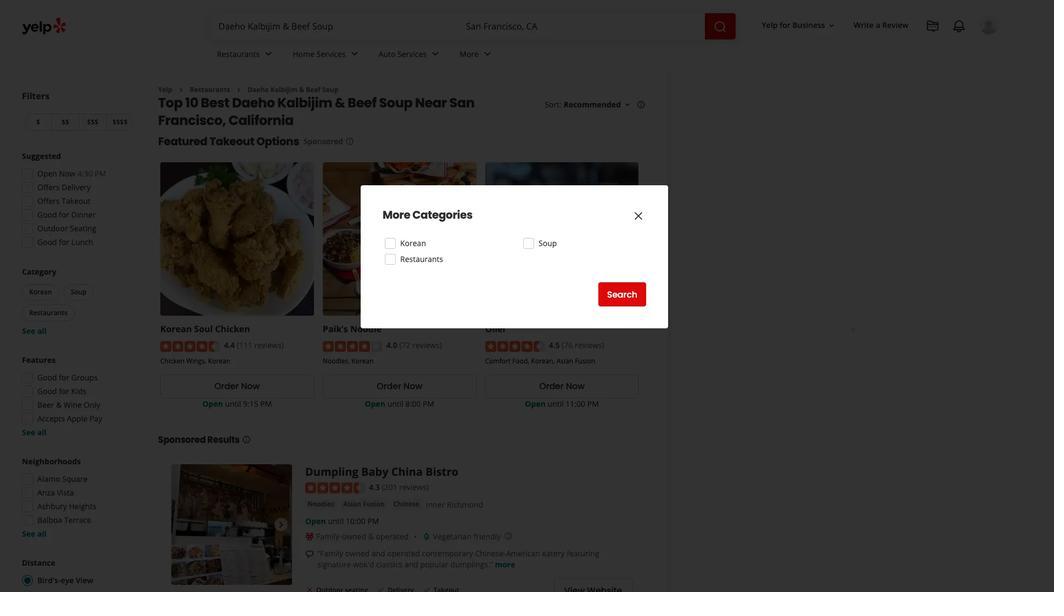 Task type: vqa. For each thing, say whether or not it's contained in the screenshot.


Task type: locate. For each thing, give the bounding box(es) containing it.
& down home
[[299, 85, 304, 94]]

restaurants up the francisco,
[[190, 85, 230, 94]]

yelp left business
[[762, 20, 778, 30]]

korean up the 4.4 star rating image
[[160, 324, 192, 336]]

until left 9:15
[[225, 399, 241, 409]]

2 services from the left
[[398, 49, 427, 59]]

2 horizontal spatial order
[[539, 381, 564, 393]]

1 vertical spatial offers
[[37, 196, 60, 206]]

1 horizontal spatial beef
[[348, 94, 376, 112]]

reviews) right (72
[[412, 341, 442, 351]]

reviews) for paik's noodle
[[412, 341, 442, 351]]

& up wok'd at the left of page
[[368, 532, 374, 542]]

$ button
[[24, 114, 51, 131]]

more up 'san'
[[460, 49, 479, 59]]

services left 24 chevron down v2 image
[[317, 49, 346, 59]]

korean inside "noodles, korean order now"
[[352, 357, 374, 366]]

good
[[37, 210, 57, 220], [37, 237, 57, 248], [37, 373, 57, 383], [37, 387, 57, 397]]

order up open until 9:15 pm
[[214, 381, 239, 393]]

korean inside more categories dialog
[[400, 238, 426, 249]]

restaurants inside more categories dialog
[[400, 254, 443, 265]]

until
[[225, 399, 241, 409], [387, 399, 403, 409], [548, 399, 564, 409], [328, 517, 344, 527]]

1 vertical spatial yelp
[[158, 85, 172, 94]]

korean button
[[22, 284, 59, 301]]

0 horizontal spatial services
[[317, 49, 346, 59]]

16 info v2 image for top 10 best daeho kalbijim & beef soup near san francisco, california
[[637, 101, 646, 109]]

takeout down delivery
[[62, 196, 91, 206]]

all down restaurants "button"
[[37, 326, 47, 337]]

home services link
[[284, 40, 370, 71]]

all down balboa
[[37, 529, 47, 540]]

write
[[854, 20, 874, 30]]

services for auto services
[[398, 49, 427, 59]]

1 vertical spatial owned
[[345, 549, 370, 559]]

comfort
[[485, 357, 511, 366]]

open left 11:00
[[525, 399, 546, 409]]

order now
[[214, 381, 260, 393], [539, 381, 585, 393]]

0 vertical spatial restaurants link
[[208, 40, 284, 71]]

2 horizontal spatial order now link
[[485, 375, 639, 399]]

pm for paik's noodle
[[423, 399, 434, 409]]

soup
[[322, 85, 339, 94], [379, 94, 412, 112], [539, 238, 557, 249], [71, 288, 87, 297]]

restaurants
[[217, 49, 260, 59], [190, 85, 230, 94], [400, 254, 443, 265], [29, 309, 68, 318]]

user actions element
[[753, 14, 1014, 81]]

4 good from the top
[[37, 387, 57, 397]]

4.4 (111 reviews)
[[224, 341, 284, 351]]

see up distance
[[22, 529, 35, 540]]

all for alamo square
[[37, 529, 47, 540]]

fusion down 4.3
[[363, 500, 385, 510]]

16 chevron right v2 image
[[177, 86, 185, 94], [234, 86, 243, 94]]

order up the open until 11:00 pm
[[539, 381, 564, 393]]

1 vertical spatial more
[[383, 208, 410, 223]]

0 vertical spatial chicken
[[215, 324, 250, 336]]

& right beer
[[56, 400, 62, 411]]

(76
[[562, 341, 573, 351]]

good for good for lunch
[[37, 237, 57, 248]]

asian down (76
[[557, 357, 573, 366]]

owned
[[342, 532, 366, 542], [345, 549, 370, 559]]

chicken down the 4.4 star rating image
[[160, 357, 185, 366]]

open now 4:30 pm
[[37, 169, 106, 179]]

friendly
[[474, 532, 501, 542]]

chicken up 4.4
[[215, 324, 250, 336]]

all
[[37, 326, 47, 337], [37, 428, 47, 438], [37, 529, 47, 540]]

dumpling baby china bistro image
[[171, 465, 292, 586]]

2 vertical spatial all
[[37, 529, 47, 540]]

see all for good
[[22, 428, 47, 438]]

operated
[[376, 532, 409, 542], [387, 549, 420, 559]]

16 info v2 image
[[637, 101, 646, 109], [345, 137, 354, 146], [242, 436, 251, 444]]

featured takeout options
[[158, 134, 299, 150]]

1 offers from the top
[[37, 182, 60, 193]]

order now up open until 9:15 pm
[[214, 381, 260, 393]]

all down accepts
[[37, 428, 47, 438]]

reviews) for ollei
[[575, 341, 604, 351]]

2 see all from the top
[[22, 428, 47, 438]]

sponsored down top 10 best daeho kalbijim & beef soup near san francisco, california
[[304, 136, 343, 147]]

balboa terrace
[[37, 516, 91, 526]]

2 vertical spatial 16 info v2 image
[[242, 436, 251, 444]]

2 24 chevron down v2 image from the left
[[429, 47, 442, 61]]

daeho inside top 10 best daeho kalbijim & beef soup near san francisco, california
[[232, 94, 275, 112]]

16 vegetarian v2 image
[[422, 533, 431, 542]]

operated inside "family owned and operated contemporary chinese-american eatery featuring signature wok'd classics and popular dumplings."
[[387, 549, 420, 559]]

1 services from the left
[[317, 49, 346, 59]]

1 horizontal spatial 24 chevron down v2 image
[[429, 47, 442, 61]]

1 see all button from the top
[[22, 326, 47, 337]]

anza vista
[[37, 488, 74, 499]]

11:00
[[566, 399, 585, 409]]

reviews) right (111
[[254, 341, 284, 351]]

see down restaurants "button"
[[22, 326, 35, 337]]

2 see from the top
[[22, 428, 35, 438]]

good for kids
[[37, 387, 86, 397]]

good for good for groups
[[37, 373, 57, 383]]

2 vertical spatial see all button
[[22, 529, 47, 540]]

for up good for kids
[[59, 373, 69, 383]]

order inside "noodles, korean order now"
[[377, 381, 401, 393]]

takeout down the california
[[209, 134, 254, 150]]

restaurants inside business categories 'element'
[[217, 49, 260, 59]]

2 order now from the left
[[539, 381, 585, 393]]

distance
[[22, 558, 55, 569]]

now inside "noodles, korean order now"
[[403, 381, 422, 393]]

korean inside button
[[29, 288, 52, 297]]

0 horizontal spatial 16 info v2 image
[[242, 436, 251, 444]]

open down suggested
[[37, 169, 57, 179]]

16 chevron right v2 image for daeho kalbijim & beef soup
[[234, 86, 243, 94]]

korean soul chicken link
[[160, 324, 250, 336]]

0 horizontal spatial and
[[372, 549, 385, 559]]

1 horizontal spatial asian
[[557, 357, 573, 366]]

search image
[[714, 20, 727, 33]]

4.5 (76 reviews)
[[549, 341, 604, 351]]

24 chevron down v2 image inside more link
[[481, 47, 494, 61]]

until for paik's noodle
[[387, 399, 403, 409]]

next image
[[275, 519, 288, 532]]

3 good from the top
[[37, 373, 57, 383]]

0 vertical spatial see all button
[[22, 326, 47, 337]]

yelp for the "yelp" link
[[158, 85, 172, 94]]

asian up 10:00
[[343, 500, 361, 510]]

for for kids
[[59, 387, 69, 397]]

1 vertical spatial takeout
[[62, 196, 91, 206]]

good down outdoor
[[37, 237, 57, 248]]

1 vertical spatial and
[[405, 560, 418, 570]]

until for ollei
[[548, 399, 564, 409]]

more inside business categories 'element'
[[460, 49, 479, 59]]

see all button down balboa
[[22, 529, 47, 540]]

1 vertical spatial asian
[[343, 500, 361, 510]]

0 vertical spatial offers
[[37, 182, 60, 193]]

1 horizontal spatial order now link
[[323, 375, 476, 399]]

see
[[22, 326, 35, 337], [22, 428, 35, 438], [22, 529, 35, 540]]

reviews) down china at the left
[[399, 482, 429, 493]]

3 all from the top
[[37, 529, 47, 540]]

noodles
[[307, 500, 334, 510]]

apple
[[67, 414, 87, 424]]

sponsored left results
[[158, 434, 206, 447]]

kalbijim up options
[[277, 94, 332, 112]]

1 order now from the left
[[214, 381, 260, 393]]

and up the 'classics'
[[372, 549, 385, 559]]

soup inside more categories dialog
[[539, 238, 557, 249]]

owned up wok'd at the left of page
[[345, 549, 370, 559]]

family-
[[316, 532, 342, 542]]

for down outdoor seating on the left top of page
[[59, 237, 69, 248]]

24 chevron down v2 image for more
[[481, 47, 494, 61]]

1 vertical spatial fusion
[[363, 500, 385, 510]]

16 chevron right v2 image right best
[[234, 86, 243, 94]]

good up outdoor
[[37, 210, 57, 220]]

more link
[[451, 40, 503, 71]]

until up family-
[[328, 517, 344, 527]]

order now link for soul
[[160, 375, 314, 399]]

pm right 11:00
[[587, 399, 599, 409]]

square
[[62, 474, 88, 485]]

reviews) right (76
[[575, 341, 604, 351]]

1 order now link from the left
[[160, 375, 314, 399]]

good up beer
[[37, 387, 57, 397]]

noodles, korean order now
[[323, 357, 422, 393]]

24 chevron down v2 image
[[348, 47, 361, 61]]

0 horizontal spatial fusion
[[363, 500, 385, 510]]

results
[[207, 434, 240, 447]]

None search field
[[210, 13, 738, 40]]

fusion down the 4.5 (76 reviews)
[[575, 357, 595, 366]]

kids
[[71, 387, 86, 397]]

1 16 chevron right v2 image from the left
[[177, 86, 185, 94]]

sponsored results
[[158, 434, 240, 447]]

chinese-
[[475, 549, 506, 559]]

korean down category
[[29, 288, 52, 297]]

takeout for offers
[[62, 196, 91, 206]]

soup inside button
[[71, 288, 87, 297]]

order for korean soul chicken
[[214, 381, 239, 393]]

pay
[[89, 414, 102, 424]]

0 vertical spatial 16 info v2 image
[[637, 101, 646, 109]]

3 see all button from the top
[[22, 529, 47, 540]]

see all down restaurants "button"
[[22, 326, 47, 337]]

1 horizontal spatial order
[[377, 381, 401, 393]]

kalbijim up the california
[[270, 85, 297, 94]]

1 see all from the top
[[22, 326, 47, 337]]

owned inside "family owned and operated contemporary chinese-american eatery featuring signature wok'd classics and popular dumplings."
[[345, 549, 370, 559]]

san
[[449, 94, 475, 112]]

korean down 4.4
[[208, 357, 230, 366]]

korean,
[[531, 357, 555, 366]]

24 chevron down v2 image for auto services
[[429, 47, 442, 61]]

2 vertical spatial see
[[22, 529, 35, 540]]

dinner
[[71, 210, 96, 220]]

yelp left 10
[[158, 85, 172, 94]]

asian fusion button
[[341, 500, 387, 511]]

offers delivery
[[37, 182, 91, 193]]

open down "noodles, korean order now"
[[365, 399, 385, 409]]

2 all from the top
[[37, 428, 47, 438]]

wok'd
[[353, 560, 374, 570]]

1 order from the left
[[214, 381, 239, 393]]

24 chevron down v2 image inside auto services link
[[429, 47, 442, 61]]

2 offers from the top
[[37, 196, 60, 206]]

top
[[158, 94, 183, 112]]

pm right 8:00 on the left bottom
[[423, 399, 434, 409]]

paik's
[[323, 324, 348, 336]]

1 vertical spatial see all button
[[22, 428, 47, 438]]

1 horizontal spatial yelp
[[762, 20, 778, 30]]

now
[[59, 169, 75, 179], [241, 381, 260, 393], [403, 381, 422, 393], [566, 381, 585, 393]]

write a review link
[[849, 16, 913, 35]]

noodles,
[[323, 357, 350, 366]]

& down home services link
[[335, 94, 345, 112]]

beef down home services
[[306, 85, 321, 94]]

16 chevron right v2 image right the "yelp" link
[[177, 86, 185, 94]]

restaurants up best
[[217, 49, 260, 59]]

wings,
[[186, 357, 206, 366]]

1 horizontal spatial 16 info v2 image
[[345, 137, 354, 146]]

see all button for alamo square
[[22, 529, 47, 540]]

top 10 best daeho kalbijim & beef soup near san francisco, california
[[158, 94, 475, 130]]

order now up the open until 11:00 pm
[[539, 381, 585, 393]]

anza
[[37, 488, 55, 499]]

more inside dialog
[[383, 208, 410, 223]]

ollei link
[[485, 324, 505, 336]]

0 horizontal spatial chicken
[[160, 357, 185, 366]]

3 24 chevron down v2 image from the left
[[481, 47, 494, 61]]

3 see from the top
[[22, 529, 35, 540]]

1 horizontal spatial fusion
[[575, 357, 595, 366]]

for down 'good for groups'
[[59, 387, 69, 397]]

for down offers takeout at the top left of the page
[[59, 210, 69, 220]]

0 horizontal spatial more
[[383, 208, 410, 223]]

services right auto
[[398, 49, 427, 59]]

takeout
[[209, 134, 254, 150], [62, 196, 91, 206]]

0 vertical spatial see
[[22, 326, 35, 337]]

alamo square
[[37, 474, 88, 485]]

0 horizontal spatial order now link
[[160, 375, 314, 399]]

open for ollei
[[525, 399, 546, 409]]

1 vertical spatial chicken
[[160, 357, 185, 366]]

see all button down restaurants "button"
[[22, 326, 47, 337]]

good down features
[[37, 373, 57, 383]]

see all down balboa
[[22, 529, 47, 540]]

offers down offers delivery
[[37, 196, 60, 206]]

group containing neighborhoods
[[19, 457, 136, 540]]

american
[[506, 549, 540, 559]]

fusion inside asian fusion button
[[363, 500, 385, 510]]

daeho right best
[[232, 94, 275, 112]]

1 vertical spatial all
[[37, 428, 47, 438]]

all for good for groups
[[37, 428, 47, 438]]

restaurants down more categories
[[400, 254, 443, 265]]

2 horizontal spatial 16 info v2 image
[[637, 101, 646, 109]]

$$ button
[[51, 114, 79, 131]]

8:00
[[405, 399, 421, 409]]

open inside "group"
[[37, 169, 57, 179]]

wine
[[64, 400, 82, 411]]

for left business
[[780, 20, 791, 30]]

0 horizontal spatial 24 chevron down v2 image
[[262, 47, 275, 61]]

2 good from the top
[[37, 237, 57, 248]]

3 order from the left
[[539, 381, 564, 393]]

terrace
[[64, 516, 91, 526]]

order now link down (111
[[160, 375, 314, 399]]

0 vertical spatial and
[[372, 549, 385, 559]]

4.0
[[386, 341, 397, 351]]

1 horizontal spatial chicken
[[215, 324, 250, 336]]

1 vertical spatial 16 info v2 image
[[345, 137, 354, 146]]

now up offers delivery
[[59, 169, 75, 179]]

see all button down accepts
[[22, 428, 47, 438]]

bird's-
[[37, 576, 61, 586]]

1 24 chevron down v2 image from the left
[[262, 47, 275, 61]]

1 all from the top
[[37, 326, 47, 337]]

0 horizontal spatial sponsored
[[158, 434, 206, 447]]

1 horizontal spatial services
[[398, 49, 427, 59]]

see all down accepts
[[22, 428, 47, 438]]

2 order now link from the left
[[323, 375, 476, 399]]

dumpling baby china bistro
[[305, 465, 458, 480]]

see up neighborhoods
[[22, 428, 35, 438]]

0 vertical spatial all
[[37, 326, 47, 337]]

now up 8:00 on the left bottom
[[403, 381, 422, 393]]

0 vertical spatial yelp
[[762, 20, 778, 30]]

0 horizontal spatial yelp
[[158, 85, 172, 94]]

for inside yelp for business button
[[780, 20, 791, 30]]

16 close v2 image
[[305, 586, 314, 593]]

1 vertical spatial see all
[[22, 428, 47, 438]]

until left 8:00 on the left bottom
[[387, 399, 403, 409]]

2 see all button from the top
[[22, 428, 47, 438]]

open until 10:00 pm
[[305, 517, 379, 527]]

1 horizontal spatial more
[[460, 49, 479, 59]]

bird's-eye view
[[37, 576, 93, 586]]

0 vertical spatial more
[[460, 49, 479, 59]]

order now link down (72
[[323, 375, 476, 399]]

group
[[19, 151, 136, 251], [20, 267, 136, 337], [19, 355, 136, 439], [19, 457, 136, 540]]

close image
[[632, 210, 645, 223]]

1 vertical spatial sponsored
[[158, 434, 206, 447]]

2 vertical spatial see all
[[22, 529, 47, 540]]

0 vertical spatial see all
[[22, 326, 47, 337]]

option group
[[19, 558, 136, 593]]

korean down more categories
[[400, 238, 426, 249]]

2 16 chevron right v2 image from the left
[[234, 86, 243, 94]]

now up 11:00
[[566, 381, 585, 393]]

beer
[[37, 400, 54, 411]]

more
[[495, 560, 515, 570]]

3 see all from the top
[[22, 529, 47, 540]]

0 horizontal spatial order
[[214, 381, 239, 393]]

0 horizontal spatial 16 chevron right v2 image
[[177, 86, 185, 94]]

until left 11:00
[[548, 399, 564, 409]]

0 horizontal spatial order now
[[214, 381, 260, 393]]

2 horizontal spatial 24 chevron down v2 image
[[481, 47, 494, 61]]

1 horizontal spatial sponsored
[[304, 136, 343, 147]]

for for dinner
[[59, 210, 69, 220]]

pm for korean soul chicken
[[260, 399, 272, 409]]

categories
[[412, 208, 473, 223]]

more for more categories
[[383, 208, 410, 223]]

beef
[[306, 85, 321, 94], [348, 94, 376, 112]]

daeho up the california
[[248, 85, 269, 94]]

owned for "family
[[345, 549, 370, 559]]

kalbijim inside top 10 best daeho kalbijim & beef soup near san francisco, california
[[277, 94, 332, 112]]

offers up offers takeout at the top left of the page
[[37, 182, 60, 193]]

more categories dialog
[[0, 0, 1054, 593]]

1 good from the top
[[37, 210, 57, 220]]

0 vertical spatial takeout
[[209, 134, 254, 150]]

info icon image
[[504, 533, 513, 541], [504, 533, 513, 541]]

24 chevron down v2 image
[[262, 47, 275, 61], [429, 47, 442, 61], [481, 47, 494, 61]]

and
[[372, 549, 385, 559], [405, 560, 418, 570]]

1 horizontal spatial order now
[[539, 381, 585, 393]]

order up open until 8:00 pm
[[377, 381, 401, 393]]

order now link down korean,
[[485, 375, 639, 399]]

pm right 9:15
[[260, 399, 272, 409]]

beef down 24 chevron down v2 image
[[348, 94, 376, 112]]

0 vertical spatial operated
[[376, 532, 409, 542]]

1 horizontal spatial and
[[405, 560, 418, 570]]

open up results
[[202, 399, 223, 409]]

more left categories
[[383, 208, 410, 223]]

1 horizontal spatial 16 chevron right v2 image
[[234, 86, 243, 94]]

0 horizontal spatial takeout
[[62, 196, 91, 206]]

0 vertical spatial sponsored
[[304, 136, 343, 147]]

1 horizontal spatial takeout
[[209, 134, 254, 150]]

auto services
[[379, 49, 427, 59]]

yelp inside yelp for business button
[[762, 20, 778, 30]]

0 vertical spatial owned
[[342, 532, 366, 542]]

korean down 4 star rating image
[[352, 357, 374, 366]]

featuring
[[567, 549, 599, 559]]

2 order from the left
[[377, 381, 401, 393]]

1 vertical spatial see
[[22, 428, 35, 438]]

search
[[607, 289, 637, 301]]

and right the 'classics'
[[405, 560, 418, 570]]

restaurants down the korean button
[[29, 309, 68, 318]]

kalbijim
[[270, 85, 297, 94], [277, 94, 332, 112]]

1 vertical spatial operated
[[387, 549, 420, 559]]

see for good for groups
[[22, 428, 35, 438]]

0 horizontal spatial asian
[[343, 500, 361, 510]]

owned down 10:00
[[342, 532, 366, 542]]



Task type: describe. For each thing, give the bounding box(es) containing it.
$$$ button
[[79, 114, 106, 131]]

outdoor seating
[[37, 223, 96, 234]]

heights
[[69, 502, 96, 512]]

business categories element
[[208, 40, 999, 71]]

pm for ollei
[[587, 399, 599, 409]]

inner
[[426, 500, 445, 511]]

group containing features
[[19, 355, 136, 439]]

chinese
[[393, 500, 419, 510]]

francisco,
[[158, 112, 226, 130]]

vegetarian friendly
[[433, 532, 501, 542]]

yelp for business button
[[757, 16, 841, 35]]

more for more
[[460, 49, 479, 59]]

see for alamo square
[[22, 529, 35, 540]]

asian inside button
[[343, 500, 361, 510]]

1 vertical spatial restaurants link
[[190, 85, 230, 94]]

yelp for business
[[762, 20, 825, 30]]

beer & wine only
[[37, 400, 100, 411]]

auto services link
[[370, 40, 451, 71]]

services for home services
[[317, 49, 346, 59]]

owned for family-
[[342, 532, 366, 542]]

order now for korean soul chicken
[[214, 381, 260, 393]]

see all for alamo
[[22, 529, 47, 540]]

4.3 star rating image
[[305, 483, 365, 494]]

offers for offers delivery
[[37, 182, 60, 193]]

beef inside top 10 best daeho kalbijim & beef soup near san francisco, california
[[348, 94, 376, 112]]

option group containing distance
[[19, 558, 136, 593]]

operated for &
[[376, 532, 409, 542]]

china
[[391, 465, 423, 480]]

now up 9:15
[[241, 381, 260, 393]]

16 speech v2 image
[[305, 551, 314, 559]]

previous image
[[176, 519, 189, 532]]

suggested
[[22, 151, 61, 161]]

10:00
[[346, 517, 366, 527]]

review
[[882, 20, 909, 30]]

neighborhoods
[[22, 457, 81, 467]]

4:30
[[77, 169, 93, 179]]

1 see from the top
[[22, 326, 35, 337]]

eatery
[[542, 549, 565, 559]]

ashbury
[[37, 502, 67, 512]]

open for paik's noodle
[[365, 399, 385, 409]]

more categories
[[383, 208, 473, 223]]

good for good for kids
[[37, 387, 57, 397]]

yelp for yelp for business
[[762, 20, 778, 30]]

16 chevron right v2 image for restaurants
[[177, 86, 185, 94]]

10
[[185, 94, 198, 112]]

vista
[[57, 488, 74, 499]]

pm right 10:00
[[367, 517, 379, 527]]

$
[[36, 117, 40, 127]]

group containing suggested
[[19, 151, 136, 251]]

for for business
[[780, 20, 791, 30]]

4.3
[[369, 482, 380, 493]]

seating
[[70, 223, 96, 234]]

sponsored for sponsored results
[[158, 434, 206, 447]]

16 family owned v2 image
[[305, 533, 314, 542]]

4.4
[[224, 341, 235, 351]]

open up 16 family owned v2 image
[[305, 517, 326, 527]]

0 vertical spatial asian
[[557, 357, 573, 366]]

groups
[[71, 373, 98, 383]]

0 vertical spatial fusion
[[575, 357, 595, 366]]

filters
[[22, 90, 50, 102]]

paik's noodle link
[[323, 324, 382, 336]]

projects image
[[926, 20, 939, 33]]

for for lunch
[[59, 237, 69, 248]]

pm right 4:30
[[95, 169, 106, 179]]

accepts
[[37, 414, 65, 424]]

4.5 star rating image
[[485, 341, 544, 352]]

baby
[[361, 465, 389, 480]]

until for korean soul chicken
[[225, 399, 241, 409]]

group containing category
[[20, 267, 136, 337]]

reviews) for korean soul chicken
[[254, 341, 284, 351]]

0 horizontal spatial beef
[[306, 85, 321, 94]]

soup inside top 10 best daeho kalbijim & beef soup near san francisco, california
[[379, 94, 412, 112]]

noodles button
[[305, 500, 337, 511]]

takeout for featured
[[209, 134, 254, 150]]

for for groups
[[59, 373, 69, 383]]

$$$$ button
[[106, 114, 134, 131]]

operated for and
[[387, 549, 420, 559]]

options
[[256, 134, 299, 150]]

comfort food, korean, asian fusion
[[485, 357, 595, 366]]

dumpling
[[305, 465, 358, 480]]

(111
[[237, 341, 252, 351]]

alamo
[[37, 474, 60, 485]]

$$
[[62, 117, 69, 127]]

(201
[[382, 482, 397, 493]]

order now link for noodle
[[323, 375, 476, 399]]

more link
[[495, 560, 515, 570]]

16 checkmark v2 image
[[377, 586, 386, 593]]

features
[[22, 355, 56, 366]]

offers takeout
[[37, 196, 91, 206]]

chinese button
[[391, 500, 422, 511]]

offers for offers takeout
[[37, 196, 60, 206]]

business
[[793, 20, 825, 30]]

restaurants inside "button"
[[29, 309, 68, 318]]

open for korean soul chicken
[[202, 399, 223, 409]]

home
[[293, 49, 315, 59]]

eye
[[61, 576, 74, 586]]

dumplings."
[[450, 560, 493, 570]]

sponsored for sponsored
[[304, 136, 343, 147]]

signature
[[317, 560, 351, 570]]

& inside top 10 best daeho kalbijim & beef soup near san francisco, california
[[335, 94, 345, 112]]

9:15
[[243, 399, 258, 409]]

california
[[229, 112, 294, 130]]

write a review
[[854, 20, 909, 30]]

good for good for dinner
[[37, 210, 57, 220]]

daeho kalbijim & beef soup link
[[248, 85, 339, 94]]

see all button for good for groups
[[22, 428, 47, 438]]

order now for ollei
[[539, 381, 585, 393]]

16 info v2 image for featured takeout options
[[345, 137, 354, 146]]

$$$$
[[113, 117, 128, 127]]

4 star rating image
[[323, 341, 382, 352]]

16 chevron down v2 image
[[827, 21, 836, 30]]

popular
[[420, 560, 448, 570]]

open until 8:00 pm
[[365, 399, 434, 409]]

family-owned & operated
[[316, 532, 409, 542]]

lunch
[[71, 237, 93, 248]]

bistro
[[426, 465, 458, 480]]

slideshow element
[[171, 465, 292, 586]]

16 checkmark v2 image
[[423, 586, 431, 593]]

accepts apple pay
[[37, 414, 102, 424]]

good for dinner
[[37, 210, 96, 220]]

notifications image
[[953, 20, 966, 33]]

"family owned and operated contemporary chinese-american eatery featuring signature wok'd classics and popular dumplings."
[[317, 549, 599, 570]]

order for ollei
[[539, 381, 564, 393]]

4.4 star rating image
[[160, 341, 220, 352]]

home services
[[293, 49, 346, 59]]

search button
[[598, 283, 646, 307]]

near
[[415, 94, 447, 112]]

24 chevron down v2 image for restaurants
[[262, 47, 275, 61]]

noodles link
[[305, 500, 337, 511]]

view
[[76, 576, 93, 586]]

paik's noodle
[[323, 324, 382, 336]]

dumpling baby china bistro link
[[305, 465, 458, 480]]

open until 11:00 pm
[[525, 399, 599, 409]]

3 order now link from the left
[[485, 375, 639, 399]]

good for groups
[[37, 373, 98, 383]]



